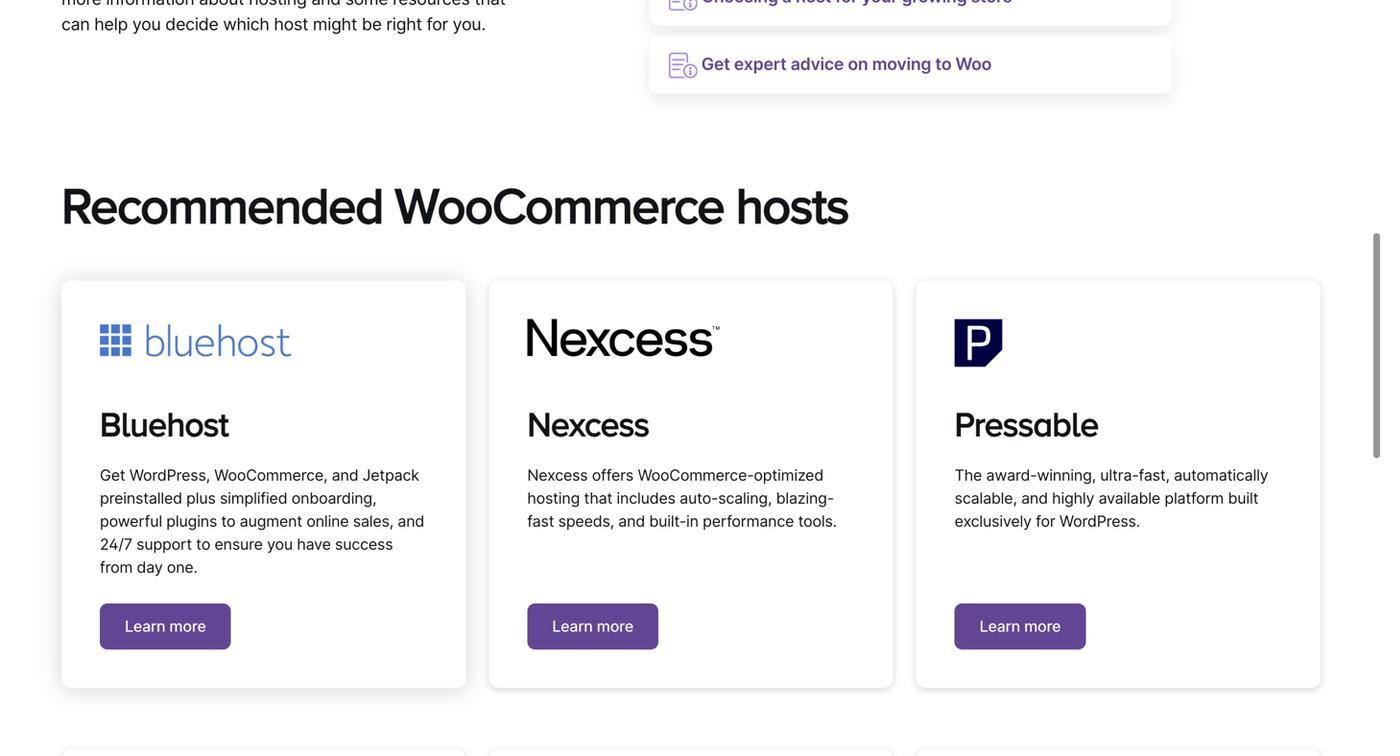 Task type: describe. For each thing, give the bounding box(es) containing it.
award-
[[986, 466, 1037, 485]]

learn more link for pressable
[[955, 604, 1086, 650]]

get for get expert advice on moving to woo
[[701, 54, 730, 74]]

plugins
[[166, 512, 217, 531]]

learn more link for nexcess
[[527, 604, 659, 650]]

onboarding,
[[292, 489, 377, 508]]

recommended
[[61, 177, 383, 233]]

offers
[[592, 466, 634, 485]]

performance
[[703, 512, 794, 531]]

wordpress,
[[129, 466, 210, 485]]

blazing-
[[776, 489, 834, 508]]

and up onboarding,
[[332, 466, 358, 485]]

ultra-
[[1100, 466, 1139, 485]]

pressable
[[955, 405, 1099, 443]]

success
[[335, 535, 393, 554]]

2 vertical spatial to
[[196, 535, 210, 554]]

support
[[136, 535, 192, 554]]

woocommerce,
[[214, 466, 328, 485]]

0 vertical spatial to
[[935, 54, 952, 74]]

built
[[1228, 489, 1259, 508]]

learn more for bluehost
[[125, 617, 206, 636]]

have
[[297, 535, 331, 554]]

expert
[[734, 54, 787, 74]]

bluehost
[[100, 405, 228, 443]]

nexcess for nexcess
[[527, 405, 649, 443]]

scaling,
[[718, 489, 772, 508]]

learn more for pressable
[[980, 617, 1061, 636]]

more for bluehost
[[169, 617, 206, 636]]

jetpack
[[363, 466, 419, 485]]

more for pressable
[[1024, 617, 1061, 636]]

augment
[[240, 512, 302, 531]]

scalable,
[[955, 489, 1017, 508]]

wordpress.
[[1060, 512, 1140, 531]]

you
[[267, 535, 293, 554]]

more information link image
[[669, 0, 697, 11]]

get expert advice on moving to woo link
[[649, 36, 1172, 93]]

platform
[[1165, 489, 1224, 508]]

tools.
[[798, 512, 837, 531]]



Task type: locate. For each thing, give the bounding box(es) containing it.
1 horizontal spatial get
[[701, 54, 730, 74]]

to
[[935, 54, 952, 74], [221, 512, 236, 531], [196, 535, 210, 554]]

nexcess offers woocommerce-optimized hosting that includes auto-scaling, blazing- fast speeds, and built-in performance tools.
[[527, 466, 837, 531]]

3 learn more link from the left
[[955, 604, 1086, 650]]

and
[[332, 466, 358, 485], [1021, 489, 1048, 508], [398, 512, 424, 531], [618, 512, 645, 531]]

optimized
[[754, 466, 824, 485]]

fast,
[[1139, 466, 1170, 485]]

more for nexcess
[[597, 617, 634, 636]]

one.
[[167, 558, 198, 577]]

learn more link for bluehost
[[100, 604, 231, 650]]

2 horizontal spatial learn more
[[980, 617, 1061, 636]]

1 more from the left
[[169, 617, 206, 636]]

nexcess up hosting
[[527, 466, 588, 485]]

woocommerce
[[395, 177, 724, 233]]

get
[[701, 54, 730, 74], [100, 466, 125, 485]]

3 learn more from the left
[[980, 617, 1061, 636]]

get expert advice on moving to woo
[[697, 54, 992, 74]]

2 nexcess from the top
[[527, 466, 588, 485]]

2 horizontal spatial learn more link
[[955, 604, 1086, 650]]

2 horizontal spatial learn
[[980, 617, 1020, 636]]

on
[[848, 54, 868, 74]]

and inside the award-winning, ultra-fast, automatically scalable, and highly available platform built exclusively for wordpress.
[[1021, 489, 1048, 508]]

2 learn more from the left
[[552, 617, 634, 636]]

2 learn more link from the left
[[527, 604, 659, 650]]

the
[[955, 466, 982, 485]]

learn for bluehost
[[125, 617, 165, 636]]

more information link image
[[669, 52, 697, 79]]

3 learn from the left
[[980, 617, 1020, 636]]

for
[[1036, 512, 1056, 531]]

and down includes
[[618, 512, 645, 531]]

highly
[[1052, 489, 1095, 508]]

get up preinstalled
[[100, 466, 125, 485]]

and right sales, at the bottom of the page
[[398, 512, 424, 531]]

1 learn more from the left
[[125, 617, 206, 636]]

more
[[169, 617, 206, 636], [597, 617, 634, 636], [1024, 617, 1061, 636]]

0 horizontal spatial learn
[[125, 617, 165, 636]]

2 more from the left
[[597, 617, 634, 636]]

and up for
[[1021, 489, 1048, 508]]

ensure
[[215, 535, 263, 554]]

get inside get wordpress, woocommerce, and jetpack preinstalled plus simplified onboarding, powerful plugins to augment online sales, and 24/7 support to ensure you have success from day one.
[[100, 466, 125, 485]]

fast
[[527, 512, 554, 531]]

in
[[686, 512, 699, 531]]

0 vertical spatial nexcess
[[527, 405, 649, 443]]

get right more information link icon
[[701, 54, 730, 74]]

moving
[[872, 54, 931, 74]]

that
[[584, 489, 613, 508]]

learn more for nexcess
[[552, 617, 634, 636]]

2 horizontal spatial more
[[1024, 617, 1061, 636]]

2 horizontal spatial to
[[935, 54, 952, 74]]

preinstalled
[[100, 489, 182, 508]]

0 horizontal spatial more
[[169, 617, 206, 636]]

available
[[1099, 489, 1161, 508]]

advice
[[791, 54, 844, 74]]

1 learn from the left
[[125, 617, 165, 636]]

1 horizontal spatial more
[[597, 617, 634, 636]]

1 horizontal spatial learn
[[552, 617, 593, 636]]

learn more link
[[100, 604, 231, 650], [527, 604, 659, 650], [955, 604, 1086, 650]]

learn more
[[125, 617, 206, 636], [552, 617, 634, 636], [980, 617, 1061, 636]]

get wordpress, woocommerce, and jetpack preinstalled plus simplified onboarding, powerful plugins to augment online sales, and 24/7 support to ensure you have success from day one.
[[100, 466, 424, 577]]

1 vertical spatial nexcess
[[527, 466, 588, 485]]

sales,
[[353, 512, 394, 531]]

1 horizontal spatial learn more link
[[527, 604, 659, 650]]

nexcess for nexcess offers woocommerce-optimized hosting that includes auto-scaling, blazing- fast speeds, and built-in performance tools.
[[527, 466, 588, 485]]

hosts
[[736, 177, 849, 233]]

day
[[137, 558, 163, 577]]

winning,
[[1037, 466, 1096, 485]]

0 horizontal spatial learn more link
[[100, 604, 231, 650]]

2 learn from the left
[[552, 617, 593, 636]]

1 nexcess from the top
[[527, 405, 649, 443]]

powerful
[[100, 512, 162, 531]]

recommended woocommerce hosts
[[61, 177, 849, 233]]

1 vertical spatial to
[[221, 512, 236, 531]]

0 vertical spatial get
[[701, 54, 730, 74]]

get for get wordpress, woocommerce, and jetpack preinstalled plus simplified onboarding, powerful plugins to augment online sales, and 24/7 support to ensure you have success from day one.
[[100, 466, 125, 485]]

the award-winning, ultra-fast, automatically scalable, and highly available platform built exclusively for wordpress.
[[955, 466, 1269, 531]]

built-
[[649, 512, 686, 531]]

learn for pressable
[[980, 617, 1020, 636]]

nexcess up offers
[[527, 405, 649, 443]]

speeds,
[[558, 512, 614, 531]]

1 horizontal spatial to
[[221, 512, 236, 531]]

0 horizontal spatial learn more
[[125, 617, 206, 636]]

to down plugins
[[196, 535, 210, 554]]

nexcess inside the nexcess offers woocommerce-optimized hosting that includes auto-scaling, blazing- fast speeds, and built-in performance tools.
[[527, 466, 588, 485]]

24/7
[[100, 535, 132, 554]]

exclusively
[[955, 512, 1032, 531]]

online
[[307, 512, 349, 531]]

3 more from the left
[[1024, 617, 1061, 636]]

woo
[[956, 54, 992, 74]]

1 learn more link from the left
[[100, 604, 231, 650]]

woocommerce-
[[638, 466, 754, 485]]

learn
[[125, 617, 165, 636], [552, 617, 593, 636], [980, 617, 1020, 636]]

0 horizontal spatial to
[[196, 535, 210, 554]]

to left woo
[[935, 54, 952, 74]]

auto-
[[680, 489, 718, 508]]

hosting
[[527, 489, 580, 508]]

1 horizontal spatial learn more
[[552, 617, 634, 636]]

and inside the nexcess offers woocommerce-optimized hosting that includes auto-scaling, blazing- fast speeds, and built-in performance tools.
[[618, 512, 645, 531]]

includes
[[617, 489, 676, 508]]

simplified
[[220, 489, 287, 508]]

automatically
[[1174, 466, 1269, 485]]

nexcess
[[527, 405, 649, 443], [527, 466, 588, 485]]

plus
[[186, 489, 216, 508]]

learn for nexcess
[[552, 617, 593, 636]]

1 vertical spatial get
[[100, 466, 125, 485]]

0 horizontal spatial get
[[100, 466, 125, 485]]

to up ensure
[[221, 512, 236, 531]]

from
[[100, 558, 133, 577]]



Task type: vqa. For each thing, say whether or not it's contained in the screenshot.


